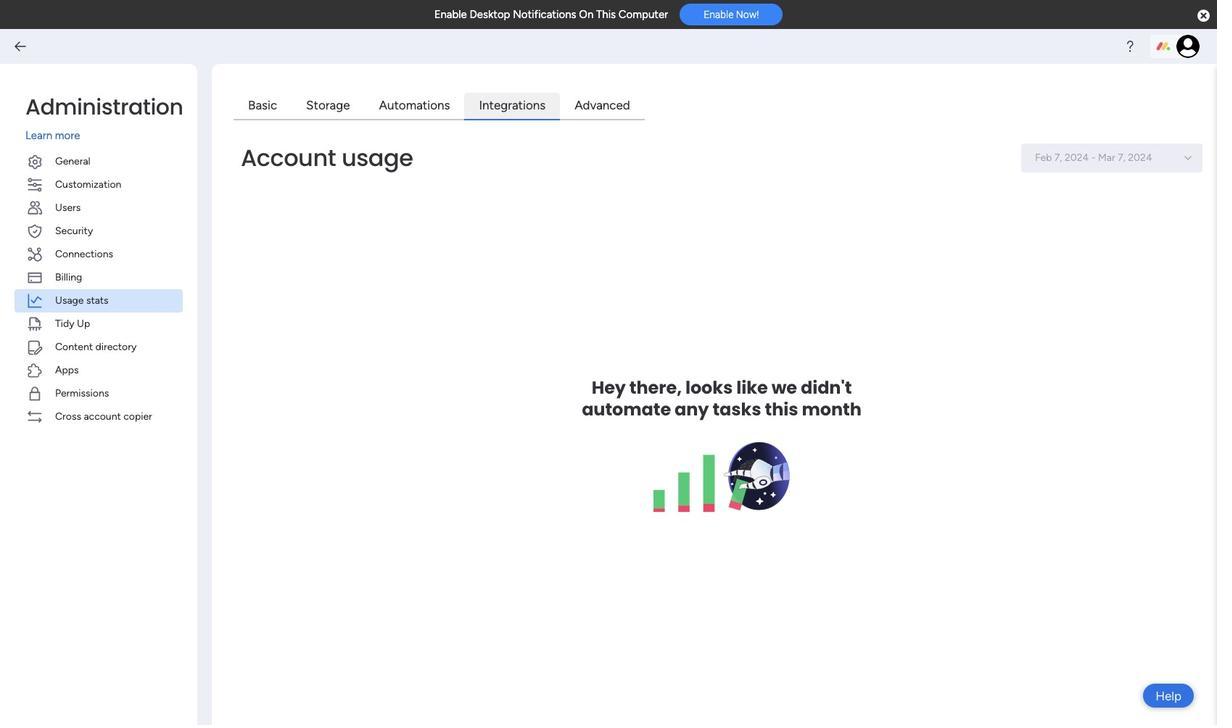 Task type: locate. For each thing, give the bounding box(es) containing it.
mar
[[1099, 151, 1116, 164]]

dapulse close image
[[1198, 9, 1210, 23]]

7, right feb
[[1055, 151, 1063, 164]]

2024 right mar
[[1129, 151, 1153, 164]]

administration learn more
[[25, 91, 183, 142]]

1 horizontal spatial enable
[[704, 9, 734, 20]]

integrations
[[479, 98, 546, 112]]

content directory
[[55, 341, 137, 353]]

enable left now!
[[704, 9, 734, 20]]

advanced link
[[560, 93, 645, 120]]

integrations link
[[465, 93, 560, 120]]

enable for enable now!
[[704, 9, 734, 20]]

help image
[[1123, 39, 1138, 54]]

this
[[765, 397, 799, 421]]

7, right mar
[[1118, 151, 1126, 164]]

0 horizontal spatial 7,
[[1055, 151, 1063, 164]]

desktop
[[470, 8, 510, 21]]

copier
[[123, 410, 152, 423]]

cross
[[55, 410, 81, 423]]

security
[[55, 225, 93, 237]]

up
[[77, 317, 90, 330]]

-
[[1092, 151, 1096, 164]]

enable
[[434, 8, 467, 21], [704, 9, 734, 20]]

account
[[241, 141, 336, 174]]

enable left desktop
[[434, 8, 467, 21]]

7,
[[1055, 151, 1063, 164], [1118, 151, 1126, 164]]

help
[[1156, 689, 1182, 703]]

account usage
[[241, 141, 413, 174]]

0 horizontal spatial enable
[[434, 8, 467, 21]]

content
[[55, 341, 93, 353]]

learn
[[25, 129, 52, 142]]

usage
[[55, 294, 84, 307]]

usage
[[342, 141, 413, 174]]

users
[[55, 201, 81, 214]]

2024
[[1065, 151, 1089, 164], [1129, 151, 1153, 164]]

any
[[675, 397, 709, 421]]

general
[[55, 155, 90, 167]]

month
[[802, 397, 862, 421]]

customization
[[55, 178, 121, 190]]

help button
[[1144, 684, 1194, 708]]

2024 left the - at the top of page
[[1065, 151, 1089, 164]]

1 horizontal spatial 2024
[[1129, 151, 1153, 164]]

basic link
[[234, 93, 292, 120]]

2 2024 from the left
[[1129, 151, 1153, 164]]

enable inside enable now! button
[[704, 9, 734, 20]]

notifications
[[513, 8, 577, 21]]

hey
[[592, 376, 626, 400]]

now!
[[736, 9, 759, 20]]

enable now! button
[[680, 4, 783, 26]]

1 horizontal spatial 7,
[[1118, 151, 1126, 164]]

looks
[[686, 376, 733, 400]]

0 horizontal spatial 2024
[[1065, 151, 1089, 164]]

feb 7, 2024 - mar 7, 2024
[[1035, 151, 1153, 164]]



Task type: describe. For each thing, give the bounding box(es) containing it.
on
[[579, 8, 594, 21]]

1 7, from the left
[[1055, 151, 1063, 164]]

there,
[[630, 376, 682, 400]]

kendall parks image
[[1177, 35, 1200, 58]]

enable desktop notifications on this computer
[[434, 8, 668, 21]]

hey there, looks like we didn't automate any tasks this month
[[582, 376, 862, 421]]

cross account copier
[[55, 410, 152, 423]]

automations
[[379, 98, 450, 112]]

basic
[[248, 98, 277, 112]]

didn't
[[801, 376, 852, 400]]

this
[[596, 8, 616, 21]]

apps
[[55, 364, 79, 376]]

tidy
[[55, 317, 74, 330]]

directory
[[95, 341, 137, 353]]

tasks
[[713, 397, 762, 421]]

usage stats
[[55, 294, 109, 307]]

advanced
[[575, 98, 630, 112]]

2 7, from the left
[[1118, 151, 1126, 164]]

tidy up
[[55, 317, 90, 330]]

connections
[[55, 248, 113, 260]]

we
[[772, 376, 797, 400]]

1 2024 from the left
[[1065, 151, 1089, 164]]

account
[[84, 410, 121, 423]]

storage link
[[292, 93, 365, 120]]

like
[[737, 376, 768, 400]]

feb
[[1035, 151, 1052, 164]]

administration
[[25, 91, 183, 123]]

storage
[[306, 98, 350, 112]]

learn more link
[[25, 128, 183, 144]]

automations link
[[365, 93, 465, 120]]

enable for enable desktop notifications on this computer
[[434, 8, 467, 21]]

permissions
[[55, 387, 109, 399]]

stats
[[86, 294, 109, 307]]

more
[[55, 129, 80, 142]]

back to workspace image
[[13, 39, 28, 54]]

computer
[[619, 8, 668, 21]]

automate
[[582, 397, 671, 421]]

billing
[[55, 271, 82, 283]]

enable now!
[[704, 9, 759, 20]]



Task type: vqa. For each thing, say whether or not it's contained in the screenshot.
Research proposal
no



